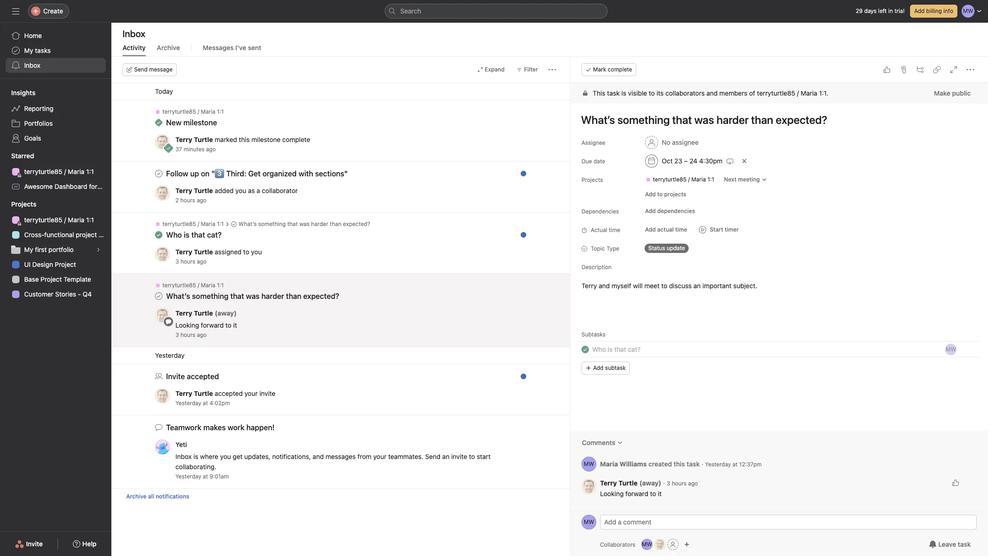 Task type: describe. For each thing, give the bounding box(es) containing it.
3 inside terry turtle (away) · 3 hours ago
[[667, 480, 671, 487]]

/ inside the projects element
[[64, 216, 66, 224]]

turtle for accepted your invite
[[194, 390, 213, 397]]

this for milestone
[[239, 136, 250, 143]]

maria left 1:1.
[[801, 89, 818, 97]]

terryturtle85 / maria 1:1 up new milestone
[[163, 108, 224, 115]]

something for what's something that was harder than expected?
[[192, 292, 229, 300]]

add for add to projects
[[645, 191, 656, 198]]

archive notification image for accepted your invite
[[516, 375, 524, 383]]

0 likes. click to like this task image
[[952, 479, 960, 487]]

/ down terry turtle assigned to you 3 hours ago
[[198, 282, 199, 289]]

public
[[953, 89, 971, 97]]

mark complete
[[593, 66, 632, 73]]

my for my tasks
[[24, 46, 33, 54]]

follow up on "3️⃣ third: get organized with sections"
[[166, 169, 348, 178]]

my for my first portfolio
[[24, 246, 33, 254]]

archive all notifications
[[126, 493, 189, 500]]

23
[[675, 157, 683, 165]]

projects inside what's something that was harder than expected? dialog
[[582, 176, 603, 183]]

global element
[[0, 23, 111, 78]]

created
[[649, 460, 672, 468]]

collaborators
[[666, 89, 705, 97]]

1 horizontal spatial ·
[[702, 460, 704, 468]]

completed image
[[580, 344, 591, 355]]

ago inside "terry turtle (away) looking forward to it 3 hours ago"
[[197, 332, 207, 338]]

yesterday inside yeti inbox is where you get updates, notifications, and messages from your teammates. send an invite to start collaborating. yesterday at 9:01am
[[176, 473, 201, 480]]

myself
[[612, 282, 632, 290]]

to down terry turtle (away) · 3 hours ago
[[650, 490, 656, 498]]

cross-functional project plan
[[24, 231, 111, 239]]

assignee
[[672, 138, 699, 146]]

time inside dropdown button
[[676, 226, 687, 233]]

my first portfolio
[[24, 246, 74, 254]]

tt button left add or remove collaborators image
[[655, 539, 666, 550]]

inbox inside yeti inbox is where you get updates, notifications, and messages from your teammates. send an invite to start collaborating. yesterday at 9:01am
[[176, 453, 192, 461]]

tt for tt button under the invite accepted
[[159, 392, 166, 399]]

milestone
[[252, 136, 281, 143]]

at inside 'terry turtle accepted your invite yesterday at 4:02pm'
[[203, 400, 208, 407]]

ago inside terry turtle marked this milestone complete 37 minutes ago
[[206, 146, 216, 153]]

in
[[889, 7, 893, 14]]

/ down oct 23 – 24 4:30pm
[[688, 176, 690, 183]]

projects inside projects dropdown button
[[11, 200, 36, 208]]

terry turtle link for yesterday at 4:02pm
[[176, 390, 213, 397]]

no assignee button
[[641, 134, 703, 151]]

customer stories - q4 link
[[6, 287, 106, 302]]

invite inside yeti inbox is where you get updates, notifications, and messages from your teammates. send an invite to start collaborating. yesterday at 9:01am
[[451, 453, 467, 461]]

tt for tt button to the left of add or remove collaborators image
[[657, 541, 664, 548]]

yesterday up the invite accepted
[[155, 351, 185, 359]]

terry turtle link for ·
[[600, 479, 638, 487]]

tasks
[[35, 46, 51, 54]]

at inside maria williams created this task · yesterday at 12:37pm
[[733, 461, 738, 468]]

Task Name text field
[[592, 345, 641, 355]]

tt for tt button to the left of looking forward to it on the right bottom
[[586, 483, 593, 490]]

add for add dependencies
[[645, 208, 656, 215]]

ago inside terry turtle (away) · 3 hours ago
[[688, 480, 698, 487]]

make public
[[934, 89, 971, 97]]

complete inside button
[[608, 66, 632, 73]]

an inside yeti inbox is where you get updates, notifications, and messages from your teammates. send an invite to start collaborating. yesterday at 9:01am
[[442, 453, 450, 461]]

ui design project link
[[6, 257, 106, 272]]

terry turtle link for 37 minutes ago
[[176, 136, 213, 143]]

turtle for assigned to you
[[194, 248, 213, 256]]

archive for archive all notifications
[[126, 493, 147, 500]]

1:1 inside the projects element
[[86, 216, 94, 224]]

no
[[662, 138, 671, 146]]

to right meet
[[662, 282, 668, 290]]

start timer button
[[695, 223, 743, 236]]

accepted
[[215, 390, 243, 397]]

maria down 24
[[692, 176, 706, 183]]

2
[[176, 197, 179, 204]]

start
[[710, 226, 724, 233]]

important
[[703, 282, 732, 290]]

next meeting button
[[720, 173, 772, 186]]

29
[[856, 7, 863, 14]]

that for than
[[287, 221, 298, 228]]

yeti inbox is where you get updates, notifications, and messages from your teammates. send an invite to start collaborating. yesterday at 9:01am
[[176, 441, 493, 480]]

subject.
[[734, 282, 758, 290]]

maria down the comments "popup button"
[[600, 460, 618, 468]]

tt button down who
[[155, 247, 170, 262]]

ago inside terry turtle assigned to you 3 hours ago
[[197, 258, 207, 265]]

1:1 down terry turtle assigned to you 3 hours ago
[[217, 282, 224, 289]]

and inside yeti inbox is where you get updates, notifications, and messages from your teammates. send an invite to start collaborating. yesterday at 9:01am
[[313, 453, 324, 461]]

tt for tt button underneath who
[[159, 251, 166, 258]]

1 vertical spatial is
[[184, 231, 190, 239]]

terryturtle85 / maria 1:1 link inside main content
[[642, 175, 718, 184]]

actual
[[591, 227, 608, 234]]

expand button
[[473, 63, 509, 76]]

your inside 'terry turtle accepted your invite yesterday at 4:02pm'
[[245, 390, 258, 397]]

attachments: add a file to this task, what's something that was harder than expected? image
[[900, 66, 908, 73]]

as
[[248, 187, 255, 195]]

maria williams created this task · yesterday at 12:37pm
[[600, 460, 762, 468]]

harder for than expected?
[[262, 292, 284, 300]]

turtle for marked this milestone complete
[[194, 136, 213, 143]]

that for than expected?
[[230, 292, 244, 300]]

add for add subtask
[[593, 364, 604, 371]]

inbox link
[[6, 58, 106, 73]]

looking forward to it
[[600, 490, 662, 498]]

work happen!
[[228, 423, 275, 432]]

all
[[148, 493, 154, 500]]

subtask
[[605, 364, 626, 371]]

where
[[200, 453, 218, 461]]

terryturtle85 / maria 1:1 up the who is that cat?
[[163, 221, 224, 228]]

37
[[176, 146, 182, 153]]

hours inside terry turtle (away) · 3 hours ago
[[672, 480, 687, 487]]

more actions for this task image
[[967, 66, 975, 73]]

invite accepted
[[166, 372, 219, 381]]

this for task
[[674, 460, 685, 468]]

terry turtle link for 2 hours ago
[[176, 187, 213, 195]]

leave
[[939, 540, 957, 548]]

terry turtle (away) · 3 hours ago
[[600, 479, 698, 487]]

add subtask image
[[917, 66, 924, 73]]

notifications
[[156, 493, 189, 500]]

terryturtle85 / maria 1:1 inside main content
[[653, 176, 715, 183]]

maria down terry turtle assigned to you 3 hours ago
[[201, 282, 215, 289]]

yeti
[[176, 441, 187, 449]]

my tasks link
[[6, 43, 106, 58]]

add billing info button
[[911, 5, 958, 18]]

cross-functional project plan link
[[6, 228, 111, 242]]

search
[[400, 7, 421, 15]]

up
[[190, 169, 199, 178]]

maria up that cat?
[[201, 221, 215, 228]]

customer stories - q4
[[24, 290, 92, 298]]

third:
[[226, 169, 247, 178]]

terryturtle85 / maria 1:1 link for cross-functional project plan
[[6, 213, 106, 228]]

terry turtle marked this milestone complete 37 minutes ago
[[176, 136, 310, 153]]

status
[[649, 245, 666, 252]]

reporting
[[24, 104, 53, 112]]

my first portfolio link
[[6, 242, 106, 257]]

terry for terry turtle added you as a collaborator 2 hours ago
[[176, 187, 192, 195]]

turtle inside "terry turtle (away) looking forward to it 3 hours ago"
[[194, 309, 213, 317]]

terry for terry turtle assigned to you 3 hours ago
[[176, 248, 192, 256]]

tt button left "terry turtle (away) looking forward to it 3 hours ago"
[[155, 308, 170, 323]]

plan
[[99, 231, 111, 239]]

main content containing this task is visible to its collaborators and members of terryturtle85 / maria 1:1.
[[571, 83, 989, 511]]

dashboard
[[55, 182, 87, 190]]

is for yeti
[[194, 453, 198, 461]]

24
[[690, 157, 698, 165]]

insights element
[[0, 85, 111, 148]]

organized
[[263, 169, 297, 178]]

makes
[[203, 423, 226, 432]]

messages
[[326, 453, 356, 461]]

expand
[[485, 66, 505, 73]]

ui design project
[[24, 260, 76, 268]]

home link
[[6, 28, 106, 43]]

what's something that was harder than expected?
[[239, 221, 370, 228]]

new
[[99, 182, 112, 190]]

add actual time
[[645, 226, 687, 233]]

tt for tt button on the left of 2
[[159, 189, 166, 196]]

create button
[[28, 4, 69, 19]]

subtasks
[[582, 331, 606, 338]]

add subtask button
[[582, 362, 630, 375]]

portfolios link
[[6, 116, 106, 131]]

terry for terry turtle marked this milestone complete 37 minutes ago
[[176, 136, 192, 143]]

dependencies
[[582, 208, 619, 215]]

tt button down the invite accepted
[[155, 389, 170, 403]]

terryturtle85 / maria 1:1 inside starred element
[[24, 168, 94, 176]]

collaborator
[[262, 187, 298, 195]]

looking inside what's something that was harder than expected? dialog
[[600, 490, 624, 498]]

1:1 inside starred element
[[86, 168, 94, 176]]

maria inside starred element
[[68, 168, 84, 176]]

see details, my first portfolio image
[[96, 247, 101, 253]]

was for than expected?
[[246, 292, 260, 300]]

terry for terry turtle accepted your invite yesterday at 4:02pm
[[176, 390, 192, 397]]

terry turtle link for looking forward to it
[[176, 309, 213, 317]]

harder for than
[[311, 221, 328, 228]]

days
[[865, 7, 877, 14]]

1 horizontal spatial and
[[599, 282, 610, 290]]

ago inside terry turtle added you as a collaborator 2 hours ago
[[197, 197, 207, 204]]

who is that cat?
[[166, 231, 222, 239]]

add subtask
[[593, 364, 626, 371]]

members
[[720, 89, 748, 97]]

repeats image
[[727, 157, 734, 165]]

no assignee
[[662, 138, 699, 146]]

help
[[82, 540, 97, 548]]

status update
[[649, 245, 685, 252]]

2 vertical spatial project
[[41, 275, 62, 283]]

terryturtle85 / maria 1:1 down terry turtle assigned to you 3 hours ago
[[163, 282, 224, 289]]



Task type: vqa. For each thing, say whether or not it's contained in the screenshot.
the right What's
yes



Task type: locate. For each thing, give the bounding box(es) containing it.
more actions image
[[549, 66, 556, 73]]

complete inside terry turtle marked this milestone complete 37 minutes ago
[[282, 136, 310, 143]]

1 vertical spatial something
[[192, 292, 229, 300]]

0 horizontal spatial (away)
[[215, 309, 237, 317]]

due
[[582, 158, 592, 165]]

was for than
[[299, 221, 310, 228]]

hours inside terry turtle added you as a collaborator 2 hours ago
[[180, 197, 195, 204]]

1:1 up the marked
[[217, 108, 224, 115]]

comments
[[582, 439, 616, 447]]

/ inside starred element
[[64, 168, 66, 176]]

oct 23 – 24 4:30pm
[[662, 157, 723, 165]]

design
[[32, 260, 53, 268]]

terry for terry turtle (away) · 3 hours ago
[[600, 479, 617, 487]]

0 horizontal spatial your
[[245, 390, 258, 397]]

my tasks
[[24, 46, 51, 54]]

archive all notifications button
[[111, 489, 570, 505]]

(away) down what's something that was harder than expected? at the left
[[215, 309, 237, 317]]

/ up the dashboard at the left top of page
[[64, 168, 66, 176]]

1 vertical spatial your
[[373, 453, 387, 461]]

terryturtle85 / maria 1:1 link for awesome dashboard for new project
[[6, 164, 106, 179]]

send message button
[[123, 63, 177, 76]]

turtle inside terry turtle added you as a collaborator 2 hours ago
[[194, 187, 213, 195]]

messages
[[203, 44, 234, 52]]

timer
[[725, 226, 739, 233]]

0 horizontal spatial looking
[[176, 321, 199, 329]]

full screen image
[[950, 66, 958, 73]]

this inside what's something that was harder than expected? dialog
[[674, 460, 685, 468]]

tt inside main content
[[586, 483, 593, 490]]

maria inside the projects element
[[68, 216, 84, 224]]

1 horizontal spatial your
[[373, 453, 387, 461]]

3 inside "terry turtle (away) looking forward to it 3 hours ago"
[[176, 332, 179, 338]]

yesterday inside maria williams created this task · yesterday at 12:37pm
[[705, 461, 731, 468]]

Completed checkbox
[[580, 344, 591, 355]]

hours inside "terry turtle (away) looking forward to it 3 hours ago"
[[181, 332, 195, 338]]

2 horizontal spatial is
[[622, 89, 627, 97]]

1:1 up project
[[86, 216, 94, 224]]

yesterday inside 'terry turtle accepted your invite yesterday at 4:02pm'
[[176, 400, 201, 407]]

1:1 inside main content
[[708, 176, 715, 183]]

hours inside terry turtle assigned to you 3 hours ago
[[181, 258, 195, 265]]

0 vertical spatial send
[[134, 66, 148, 73]]

search button
[[385, 4, 608, 19]]

you inside terry turtle assigned to you 3 hours ago
[[251, 248, 262, 256]]

portfolio
[[48, 246, 74, 254]]

task for this
[[607, 89, 620, 97]]

terry inside 'terry turtle accepted your invite yesterday at 4:02pm'
[[176, 390, 192, 397]]

add actual time button
[[641, 223, 692, 236]]

is right who
[[184, 231, 190, 239]]

0 horizontal spatial was
[[246, 292, 260, 300]]

0 vertical spatial ·
[[702, 460, 704, 468]]

this task is visible to its collaborators and members of terryturtle85 / maria 1:1.
[[593, 89, 829, 97]]

0 horizontal spatial an
[[442, 453, 450, 461]]

hours down maria williams created this task · yesterday at 12:37pm at the right of the page
[[672, 480, 687, 487]]

2 horizontal spatial and
[[707, 89, 718, 97]]

copy task link image
[[934, 66, 941, 73]]

start
[[477, 453, 491, 461]]

maria up awesome dashboard for new project in the top of the page
[[68, 168, 84, 176]]

visible
[[628, 89, 647, 97]]

terry turtle link for 3 hours ago
[[176, 248, 213, 256]]

1 vertical spatial (away)
[[640, 479, 662, 487]]

send left message
[[134, 66, 148, 73]]

it down what's something that was harder than expected? at the left
[[233, 321, 237, 329]]

1 vertical spatial task
[[687, 460, 700, 468]]

(away) inside "terry turtle (away) looking forward to it 3 hours ago"
[[215, 309, 237, 317]]

inbox down "my tasks"
[[24, 61, 40, 69]]

invite left start at the bottom left
[[451, 453, 467, 461]]

to left start at the bottom left
[[469, 453, 475, 461]]

send inside button
[[134, 66, 148, 73]]

add to projects button
[[641, 188, 691, 201]]

activity
[[123, 44, 146, 52]]

1 vertical spatial project
[[55, 260, 76, 268]]

3 down created
[[667, 480, 671, 487]]

something for what's something that was harder than expected?
[[258, 221, 286, 228]]

add inside add billing info button
[[915, 7, 925, 14]]

assigned
[[215, 248, 242, 256]]

your right from
[[373, 453, 387, 461]]

maria up new milestone
[[201, 108, 215, 115]]

is inside yeti inbox is where you get updates, notifications, and messages from your teammates. send an invite to start collaborating. yesterday at 9:01am
[[194, 453, 198, 461]]

archive notification image
[[516, 223, 524, 231], [516, 375, 524, 383]]

terry
[[176, 136, 192, 143], [176, 187, 192, 195], [176, 248, 192, 256], [582, 282, 597, 290], [176, 309, 192, 317], [176, 390, 192, 397], [600, 479, 617, 487]]

turtle inside 'terry turtle accepted your invite yesterday at 4:02pm'
[[194, 390, 213, 397]]

1:1 up for
[[86, 168, 94, 176]]

0 horizontal spatial time
[[609, 227, 621, 234]]

0 vertical spatial 3
[[176, 258, 179, 265]]

add inside "add subtask" button
[[593, 364, 604, 371]]

messages i've sent
[[203, 44, 261, 52]]

terry for terry and myself will meet to discuss an important subject.
[[582, 282, 597, 290]]

3 down who
[[176, 258, 179, 265]]

0 horizontal spatial archive
[[126, 493, 147, 500]]

0 vertical spatial archive notification image
[[516, 223, 524, 231]]

something up "terry turtle (away) looking forward to it 3 hours ago"
[[192, 292, 229, 300]]

terryturtle85 / maria 1:1 up functional
[[24, 216, 94, 224]]

tt for tt button left of 37
[[159, 138, 166, 145]]

and left 'messages'
[[313, 453, 324, 461]]

0 horizontal spatial invite
[[260, 390, 276, 397]]

ago down that cat?
[[197, 258, 207, 265]]

add for add billing info
[[915, 7, 925, 14]]

reporting link
[[6, 101, 106, 116]]

1 horizontal spatial an
[[694, 282, 701, 290]]

1 horizontal spatial it
[[658, 490, 662, 498]]

3 inside terry turtle assigned to you 3 hours ago
[[176, 258, 179, 265]]

0 horizontal spatial task
[[607, 89, 620, 97]]

/ left 1:1.
[[797, 89, 799, 97]]

1 vertical spatial ·
[[663, 479, 665, 487]]

terryturtle85 / maria 1:1 link up functional
[[6, 213, 106, 228]]

add left actual
[[645, 226, 656, 233]]

1 horizontal spatial archive
[[157, 44, 180, 52]]

assignee
[[582, 139, 606, 146]]

this right the marked
[[239, 136, 250, 143]]

project inside starred element
[[114, 182, 135, 190]]

2 vertical spatial is
[[194, 453, 198, 461]]

archive link
[[157, 44, 180, 56]]

inbox up activity on the top
[[123, 28, 145, 39]]

and left members
[[707, 89, 718, 97]]

terry and myself will meet to discuss an important subject.
[[582, 282, 758, 290]]

terryturtle85 inside the projects element
[[24, 216, 62, 224]]

home
[[24, 32, 42, 39]]

left
[[879, 7, 887, 14]]

/ up the who is that cat?
[[198, 221, 199, 228]]

terry turtle accepted your invite yesterday at 4:02pm
[[176, 390, 276, 407]]

add inside add dependencies button
[[645, 208, 656, 215]]

an
[[694, 282, 701, 290], [442, 453, 450, 461]]

1 vertical spatial archive notification image
[[516, 375, 524, 383]]

1 horizontal spatial this
[[674, 460, 685, 468]]

you for where
[[220, 453, 231, 461]]

main content
[[571, 83, 989, 511]]

terryturtle85 / maria 1:1 link inside starred element
[[6, 164, 106, 179]]

0 vertical spatial this
[[239, 136, 250, 143]]

1 horizontal spatial you
[[235, 187, 246, 195]]

2 vertical spatial inbox
[[176, 453, 192, 461]]

1:1 up that cat?
[[217, 221, 224, 228]]

type
[[607, 245, 620, 252]]

to inside terry turtle assigned to you 3 hours ago
[[243, 248, 249, 256]]

0 likes. click to like this task image
[[884, 66, 891, 73]]

0 vertical spatial that
[[287, 221, 298, 228]]

ui
[[24, 260, 31, 268]]

1 horizontal spatial (away)
[[640, 479, 662, 487]]

awesome dashboard for new project link
[[6, 179, 135, 194]]

at down collaborating.
[[203, 473, 208, 480]]

1 horizontal spatial time
[[676, 226, 687, 233]]

i've
[[235, 44, 246, 52]]

harder left than
[[311, 221, 328, 228]]

/ up cross-functional project plan
[[64, 216, 66, 224]]

add inside add to projects button
[[645, 191, 656, 198]]

projects down awesome
[[11, 200, 36, 208]]

terry inside terry turtle marked this milestone complete 37 minutes ago
[[176, 136, 192, 143]]

0 vertical spatial is
[[622, 89, 627, 97]]

at left 12:37pm
[[733, 461, 738, 468]]

1 vertical spatial invite
[[451, 453, 467, 461]]

terryturtle85 inside starred element
[[24, 168, 62, 176]]

forward inside "terry turtle (away) looking forward to it 3 hours ago"
[[201, 321, 224, 329]]

messages i've sent link
[[203, 44, 261, 56]]

hours down the who is that cat?
[[181, 258, 195, 265]]

1 vertical spatial and
[[599, 282, 610, 290]]

2 my from the top
[[24, 246, 33, 254]]

1 vertical spatial you
[[251, 248, 262, 256]]

0 horizontal spatial forward
[[201, 321, 224, 329]]

1 horizontal spatial forward
[[626, 490, 649, 498]]

1 vertical spatial harder
[[262, 292, 284, 300]]

my inside 'global' element
[[24, 46, 33, 54]]

3 up the invite accepted
[[176, 332, 179, 338]]

terryturtle85 / maria 1:1 inside the projects element
[[24, 216, 94, 224]]

0 horizontal spatial complete
[[282, 136, 310, 143]]

(away) down created
[[640, 479, 662, 487]]

1 vertical spatial an
[[442, 453, 450, 461]]

create
[[43, 7, 63, 15]]

1 horizontal spatial send
[[425, 453, 441, 461]]

0 vertical spatial complete
[[608, 66, 632, 73]]

my left first
[[24, 246, 33, 254]]

add inside "add actual time" dropdown button
[[645, 226, 656, 233]]

hours right 2
[[180, 197, 195, 204]]

to right assigned
[[243, 248, 249, 256]]

0 vertical spatial my
[[24, 46, 33, 54]]

0 vertical spatial you
[[235, 187, 246, 195]]

send inside yeti inbox is where you get updates, notifications, and messages from your teammates. send an invite to start collaborating. yesterday at 9:01am
[[425, 453, 441, 461]]

what's down terry turtle added you as a collaborator 2 hours ago
[[239, 221, 257, 228]]

at
[[203, 400, 208, 407], [733, 461, 738, 468], [203, 473, 208, 480]]

tt for tt button left of "terry turtle (away) looking forward to it 3 hours ago"
[[159, 312, 166, 319]]

to down what's something that was harder than expected? at the left
[[226, 321, 232, 329]]

mw button
[[946, 344, 957, 355], [582, 457, 597, 472], [582, 515, 597, 530], [642, 539, 653, 550]]

/
[[797, 89, 799, 97], [198, 108, 199, 115], [64, 168, 66, 176], [688, 176, 690, 183], [64, 216, 66, 224], [198, 221, 199, 228], [198, 282, 199, 289]]

task right this on the top of page
[[607, 89, 620, 97]]

hours up the invite accepted
[[181, 332, 195, 338]]

turtle for added you as a collaborator
[[194, 187, 213, 195]]

with sections"
[[299, 169, 348, 178]]

customer
[[24, 290, 53, 298]]

0 horizontal spatial you
[[220, 453, 231, 461]]

0 horizontal spatial ·
[[663, 479, 665, 487]]

2 horizontal spatial inbox
[[176, 453, 192, 461]]

1 horizontal spatial that
[[287, 221, 298, 228]]

0 vertical spatial was
[[299, 221, 310, 228]]

minutes
[[184, 146, 205, 153]]

1 vertical spatial my
[[24, 246, 33, 254]]

yesterday left 12:37pm
[[705, 461, 731, 468]]

0 vertical spatial forward
[[201, 321, 224, 329]]

1:1
[[217, 108, 224, 115], [86, 168, 94, 176], [708, 176, 715, 183], [86, 216, 94, 224], [217, 221, 224, 228], [217, 282, 224, 289]]

something down 'collaborator' on the left top of page
[[258, 221, 286, 228]]

yesterday up teamwork
[[176, 400, 201, 407]]

at inside yeti inbox is where you get updates, notifications, and messages from your teammates. send an invite to start collaborating. yesterday at 9:01am
[[203, 473, 208, 480]]

2 vertical spatial and
[[313, 453, 324, 461]]

you inside yeti inbox is where you get updates, notifications, and messages from your teammates. send an invite to start collaborating. yesterday at 9:01am
[[220, 453, 231, 461]]

1 horizontal spatial projects
[[582, 176, 603, 183]]

meet
[[645, 282, 660, 290]]

2 vertical spatial task
[[958, 540, 971, 548]]

· right created
[[702, 460, 704, 468]]

project down ui design project
[[41, 275, 62, 283]]

to inside yeti inbox is where you get updates, notifications, and messages from your teammates. send an invite to start collaborating. yesterday at 9:01am
[[469, 453, 475, 461]]

turtle inside main content
[[619, 479, 638, 487]]

tt button left 37
[[155, 135, 170, 150]]

help button
[[67, 536, 103, 553]]

0 vertical spatial inbox
[[123, 28, 145, 39]]

awesome
[[24, 182, 53, 190]]

complete right mark
[[608, 66, 632, 73]]

its
[[657, 89, 664, 97]]

turtle inside terry turtle marked this milestone complete 37 minutes ago
[[194, 136, 213, 143]]

my left tasks
[[24, 46, 33, 54]]

0 vertical spatial projects
[[582, 176, 603, 183]]

an left start at the bottom left
[[442, 453, 450, 461]]

1 archive notification image from the top
[[516, 223, 524, 231]]

archive notification image
[[516, 172, 524, 180]]

terry inside "terry turtle (away) looking forward to it 3 hours ago"
[[176, 309, 192, 317]]

this inside terry turtle marked this milestone complete 37 minutes ago
[[239, 136, 250, 143]]

(away) inside what's something that was harder than expected? dialog
[[640, 479, 662, 487]]

add or remove collaborators image
[[684, 542, 690, 547]]

your inside yeti inbox is where you get updates, notifications, and messages from your teammates. send an invite to start collaborating. yesterday at 9:01am
[[373, 453, 387, 461]]

0 vertical spatial harder
[[311, 221, 328, 228]]

my inside the projects element
[[24, 246, 33, 254]]

terry turtle assigned to you 3 hours ago
[[176, 248, 262, 265]]

to inside "terry turtle (away) looking forward to it 3 hours ago"
[[226, 321, 232, 329]]

forward
[[201, 321, 224, 329], [626, 490, 649, 498]]

is inside what's something that was harder than expected? dialog
[[622, 89, 627, 97]]

1 horizontal spatial inbox
[[123, 28, 145, 39]]

leave task
[[939, 540, 971, 548]]

terryturtle85 / maria 1:1 link up projects
[[642, 175, 718, 184]]

1 vertical spatial what's
[[166, 292, 190, 300]]

0 horizontal spatial and
[[313, 453, 324, 461]]

invite
[[260, 390, 276, 397], [451, 453, 467, 461]]

0 horizontal spatial that
[[230, 292, 244, 300]]

0 horizontal spatial it
[[233, 321, 237, 329]]

teamwork makes work happen!
[[166, 423, 275, 432]]

1 horizontal spatial is
[[194, 453, 198, 461]]

clear due date image
[[742, 158, 748, 164]]

collaborating.
[[176, 463, 216, 471]]

cross-
[[24, 231, 44, 239]]

1 horizontal spatial was
[[299, 221, 310, 228]]

looking inside "terry turtle (away) looking forward to it 3 hours ago"
[[176, 321, 199, 329]]

1 horizontal spatial invite
[[451, 453, 467, 461]]

complete
[[608, 66, 632, 73], [282, 136, 310, 143]]

to left its
[[649, 89, 655, 97]]

you left as on the left top of page
[[235, 187, 246, 195]]

/ up new milestone
[[198, 108, 199, 115]]

tt button left 2
[[155, 186, 170, 201]]

0 horizontal spatial is
[[184, 231, 190, 239]]

terry inside terry turtle added you as a collaborator 2 hours ago
[[176, 187, 192, 195]]

an inside dialog
[[694, 282, 701, 290]]

2 archive notification image from the top
[[516, 375, 524, 383]]

tt button left looking forward to it on the right bottom
[[582, 479, 597, 494]]

1 horizontal spatial something
[[258, 221, 286, 228]]

archive left all
[[126, 493, 147, 500]]

your right accepted
[[245, 390, 258, 397]]

archive notification image for assigned to you
[[516, 223, 524, 231]]

inbox down yeti
[[176, 453, 192, 461]]

0 vertical spatial looking
[[176, 321, 199, 329]]

add down add to projects button
[[645, 208, 656, 215]]

was
[[299, 221, 310, 228], [246, 292, 260, 300]]

forward inside what's something that was harder than expected? dialog
[[626, 490, 649, 498]]

(away) for (away)
[[640, 479, 662, 487]]

add for add actual time
[[645, 226, 656, 233]]

0 vertical spatial what's
[[239, 221, 257, 228]]

terryturtle85 / maria 1:1 link up the dashboard at the left top of page
[[6, 164, 106, 179]]

add dependencies
[[645, 208, 695, 215]]

to inside button
[[658, 191, 663, 198]]

0 vertical spatial invite
[[260, 390, 276, 397]]

ago right 2
[[197, 197, 207, 204]]

ago right minutes
[[206, 146, 216, 153]]

you left get
[[220, 453, 231, 461]]

is left visible
[[622, 89, 627, 97]]

projects element
[[0, 196, 111, 304]]

to left projects
[[658, 191, 663, 198]]

filter
[[524, 66, 538, 73]]

starred
[[11, 152, 34, 160]]

1 vertical spatial at
[[733, 461, 738, 468]]

0 horizontal spatial something
[[192, 292, 229, 300]]

what's for what's something that was harder than expected?
[[166, 292, 190, 300]]

next meeting
[[724, 176, 760, 183]]

it inside what's something that was harder than expected? dialog
[[658, 490, 662, 498]]

2 vertical spatial you
[[220, 453, 231, 461]]

· down created
[[663, 479, 665, 487]]

that up "terry turtle (away) looking forward to it 3 hours ago"
[[230, 292, 244, 300]]

harder left "than expected?"
[[262, 292, 284, 300]]

next
[[724, 176, 737, 183]]

what's for what's something that was harder than expected?
[[239, 221, 257, 228]]

0 vertical spatial something
[[258, 221, 286, 228]]

task right leave
[[958, 540, 971, 548]]

2 vertical spatial at
[[203, 473, 208, 480]]

1 vertical spatial archive
[[126, 493, 147, 500]]

terry for terry turtle (away) looking forward to it 3 hours ago
[[176, 309, 192, 317]]

actual time
[[591, 227, 621, 234]]

0 horizontal spatial projects
[[11, 200, 36, 208]]

get
[[248, 169, 261, 178]]

0 vertical spatial an
[[694, 282, 701, 290]]

1 my from the top
[[24, 46, 33, 54]]

archive inside archive all notifications button
[[126, 493, 147, 500]]

1 horizontal spatial task
[[687, 460, 700, 468]]

add left subtask
[[593, 364, 604, 371]]

0 vertical spatial (away)
[[215, 309, 237, 317]]

task
[[607, 89, 620, 97], [687, 460, 700, 468], [958, 540, 971, 548]]

inbox inside 'global' element
[[24, 61, 40, 69]]

it
[[233, 321, 237, 329], [658, 490, 662, 498]]

maria up cross-functional project plan
[[68, 216, 84, 224]]

task right created
[[687, 460, 700, 468]]

ago down maria williams created this task · yesterday at 12:37pm at the right of the page
[[688, 480, 698, 487]]

terryturtle85 / maria 1:1 up awesome dashboard for new project link
[[24, 168, 94, 176]]

new milestone
[[166, 118, 217, 127]]

projects
[[665, 191, 687, 198]]

0 vertical spatial it
[[233, 321, 237, 329]]

0 vertical spatial and
[[707, 89, 718, 97]]

(away) for looking forward to it
[[215, 309, 237, 317]]

what's up "terry turtle (away) looking forward to it 3 hours ago"
[[166, 292, 190, 300]]

search list box
[[385, 4, 608, 19]]

Task Name text field
[[575, 109, 977, 130]]

1 horizontal spatial looking
[[600, 490, 624, 498]]

stories
[[55, 290, 76, 298]]

1 vertical spatial complete
[[282, 136, 310, 143]]

0 vertical spatial at
[[203, 400, 208, 407]]

it down terry turtle (away) · 3 hours ago
[[658, 490, 662, 498]]

1 vertical spatial looking
[[600, 490, 624, 498]]

it inside "terry turtle (away) looking forward to it 3 hours ago"
[[233, 321, 237, 329]]

0 vertical spatial project
[[114, 182, 135, 190]]

1 vertical spatial forward
[[626, 490, 649, 498]]

invite inside 'terry turtle accepted your invite yesterday at 4:02pm'
[[260, 390, 276, 397]]

base project template link
[[6, 272, 106, 287]]

2 horizontal spatial you
[[251, 248, 262, 256]]

project right new
[[114, 182, 135, 190]]

update
[[667, 245, 685, 252]]

make
[[934, 89, 951, 97]]

0 vertical spatial your
[[245, 390, 258, 397]]

is for this
[[622, 89, 627, 97]]

archive for archive
[[157, 44, 180, 52]]

what's
[[239, 221, 257, 228], [166, 292, 190, 300]]

0 vertical spatial archive
[[157, 44, 180, 52]]

turtle inside terry turtle assigned to you 3 hours ago
[[194, 248, 213, 256]]

you inside terry turtle added you as a collaborator 2 hours ago
[[235, 187, 246, 195]]

add left projects
[[645, 191, 656, 198]]

you right assigned
[[251, 248, 262, 256]]

terryturtle85 / maria 1:1 up projects
[[653, 176, 715, 183]]

filter button
[[513, 63, 542, 76]]

is up collaborating.
[[194, 453, 198, 461]]

you for to
[[251, 248, 262, 256]]

0 horizontal spatial harder
[[262, 292, 284, 300]]

an right discuss
[[694, 282, 701, 290]]

task inside 'button'
[[958, 540, 971, 548]]

what's something that was harder than expected? dialog
[[571, 57, 989, 556]]

terry inside terry turtle assigned to you 3 hours ago
[[176, 248, 192, 256]]

goals
[[24, 134, 41, 142]]

at left 4:02pm
[[203, 400, 208, 407]]

starred element
[[0, 148, 135, 196]]

terryturtle85 / maria 1:1 link inside the projects element
[[6, 213, 106, 228]]

task for leave
[[958, 540, 971, 548]]

1 vertical spatial it
[[658, 490, 662, 498]]

maria williams link
[[600, 460, 647, 468]]

meeting
[[738, 176, 760, 183]]

hide sidebar image
[[12, 7, 20, 15]]

description
[[582, 264, 612, 271]]

mark
[[593, 66, 606, 73]]

terryturtle85 / maria 1:1 link
[[6, 164, 106, 179], [642, 175, 718, 184], [6, 213, 106, 228]]

0 horizontal spatial inbox
[[24, 61, 40, 69]]

maria
[[801, 89, 818, 97], [201, 108, 215, 115], [68, 168, 84, 176], [692, 176, 706, 183], [68, 216, 84, 224], [201, 221, 215, 228], [201, 282, 215, 289], [600, 460, 618, 468]]

topic type
[[591, 245, 620, 252]]

2 horizontal spatial task
[[958, 540, 971, 548]]



